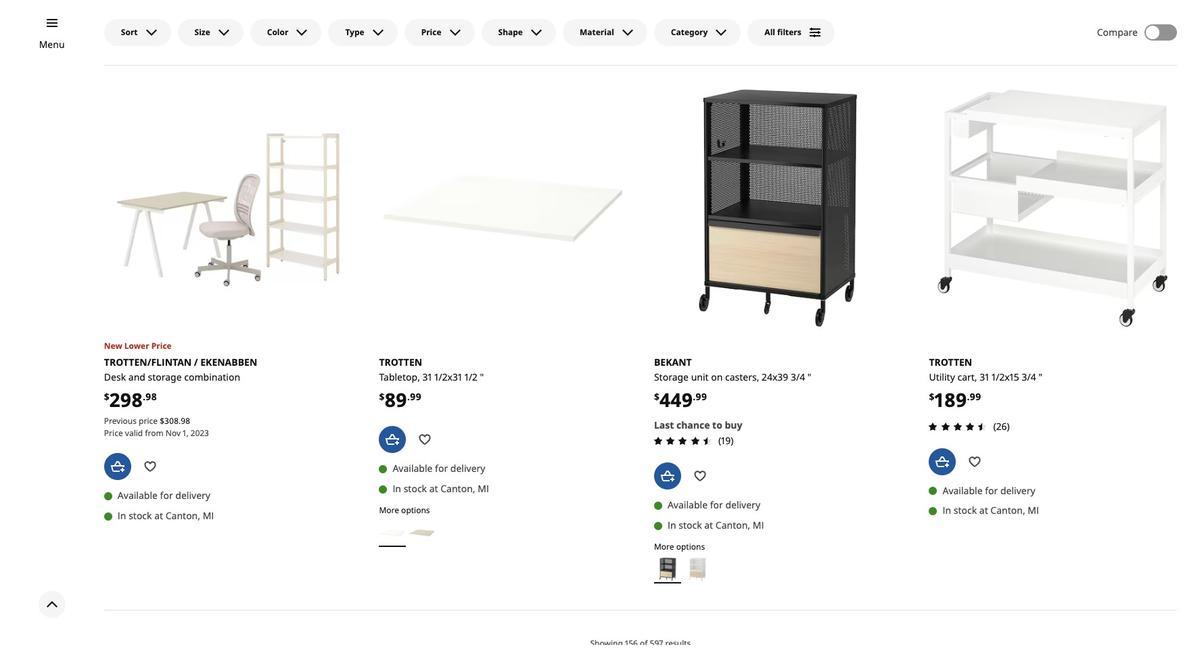 Task type: locate. For each thing, give the bounding box(es) containing it.
0 horizontal spatial "
[[480, 371, 484, 384]]

filters
[[778, 26, 802, 38]]

" inside trotten tabletop, 31 1/2x31 1/2 " $ 89 . 99
[[480, 371, 484, 384]]

/
[[194, 356, 198, 369]]

and
[[128, 371, 145, 384]]

3 " from the left
[[1039, 371, 1043, 384]]

. down unit on the right of the page
[[693, 390, 696, 403]]

0 horizontal spatial 31
[[423, 371, 432, 384]]

1 horizontal spatial 31
[[980, 371, 990, 384]]

98 down storage in the bottom left of the page
[[146, 390, 157, 403]]

2 vertical spatial price
[[104, 428, 123, 439]]

compare
[[1097, 26, 1138, 39], [122, 55, 157, 66], [397, 55, 432, 66], [672, 55, 707, 66], [947, 55, 982, 66]]

99
[[696, 390, 707, 403], [410, 390, 421, 403], [970, 390, 981, 403]]

$ down tabletop,
[[379, 390, 385, 403]]

more
[[379, 505, 399, 516], [654, 542, 674, 553]]

mi for 298
[[203, 510, 214, 523]]

0 horizontal spatial 99
[[410, 390, 421, 403]]

trotten inside trotten tabletop, 31 1/2x31 1/2 " $ 89 . 99
[[379, 356, 422, 369]]

. down cart,
[[967, 390, 970, 403]]

31 inside trotten utility cart, 31 1/2x15 3/4 " $ 189 . 99
[[980, 371, 990, 384]]

in stock at canton, mi
[[393, 483, 489, 495], [943, 504, 1039, 517], [118, 510, 214, 523], [668, 519, 764, 532]]

$ down storage
[[654, 390, 660, 403]]

at for 449
[[705, 519, 713, 532]]

1 horizontal spatial 3/4
[[1022, 371, 1036, 384]]

" right 1/2
[[480, 371, 484, 384]]

in for 298
[[118, 510, 126, 523]]

available
[[393, 462, 433, 475], [943, 484, 983, 497], [118, 489, 158, 502], [668, 499, 708, 512]]

0 vertical spatial more options
[[379, 505, 430, 516]]

material button
[[563, 19, 647, 46]]

canton, for 189
[[991, 504, 1026, 517]]

2 3/4 from the left
[[1022, 371, 1036, 384]]

ekenabben
[[200, 356, 257, 369]]

new
[[104, 340, 122, 352]]

0 horizontal spatial options
[[401, 505, 430, 516]]

2 horizontal spatial 99
[[970, 390, 981, 403]]

trotten utility cart, 31 1/2x15 3/4 " $ 189 . 99
[[929, 356, 1043, 413]]

price inside the new lower price trotten/flintan / ekenabben desk and storage combination $ 298 . 98
[[151, 340, 172, 352]]

1 3/4 from the left
[[791, 371, 805, 384]]

1 horizontal spatial "
[[808, 371, 812, 384]]

. down tabletop,
[[407, 390, 410, 403]]

" right 1/2x15
[[1039, 371, 1043, 384]]

combination
[[184, 371, 240, 384]]

stock for 189
[[954, 504, 977, 517]]

type
[[345, 26, 364, 38]]

for for 89
[[435, 462, 448, 475]]

24x39
[[762, 371, 789, 384]]

1/2
[[465, 371, 478, 384]]

189
[[935, 387, 967, 413]]

more options for 449
[[654, 542, 705, 553]]

shape
[[498, 26, 523, 38]]

size
[[195, 26, 210, 38]]

. down 'and' at the left bottom of the page
[[143, 390, 146, 403]]

canton,
[[441, 483, 475, 495], [991, 504, 1026, 517], [166, 510, 200, 523], [716, 519, 750, 532]]

0 vertical spatial 98
[[146, 390, 157, 403]]

1 vertical spatial more
[[654, 542, 674, 553]]

1 vertical spatial more options
[[654, 542, 705, 553]]

3 99 from the left
[[970, 390, 981, 403]]

all filters button
[[748, 19, 835, 46]]

sort button
[[104, 19, 171, 46]]

at for 89
[[429, 483, 438, 495]]

1 horizontal spatial trotten
[[929, 356, 972, 369]]

3/4
[[791, 371, 805, 384], [1022, 371, 1036, 384]]

98 up 1,
[[181, 416, 190, 427]]

chance
[[677, 419, 710, 432]]

nov
[[166, 428, 181, 439]]

2 " from the left
[[480, 371, 484, 384]]

"
[[808, 371, 812, 384], [480, 371, 484, 384], [1039, 371, 1043, 384]]

available for delivery for 189
[[943, 484, 1036, 497]]

3/4 inside bekant storage unit on casters, 24x39 3/4 " $ 449 . 99
[[791, 371, 805, 384]]

1 99 from the left
[[696, 390, 707, 403]]

for for 449
[[710, 499, 723, 512]]

0 horizontal spatial 3/4
[[791, 371, 805, 384]]

delivery
[[451, 462, 485, 475], [1001, 484, 1036, 497], [175, 489, 210, 502], [726, 499, 761, 512]]

$
[[104, 390, 110, 403], [654, 390, 660, 403], [379, 390, 385, 403], [929, 390, 935, 403], [160, 416, 164, 427]]

.
[[143, 390, 146, 403], [693, 390, 696, 403], [407, 390, 410, 403], [967, 390, 970, 403], [179, 416, 181, 427]]

at
[[429, 483, 438, 495], [980, 504, 988, 517], [154, 510, 163, 523], [705, 519, 713, 532]]

" inside bekant storage unit on casters, 24x39 3/4 " $ 449 . 99
[[808, 371, 812, 384]]

new lower price trotten/flintan / ekenabben desk and storage combination $ 298 . 98
[[104, 340, 257, 413]]

all filters
[[765, 26, 802, 38]]

2 horizontal spatial "
[[1039, 371, 1043, 384]]

1 horizontal spatial price
[[151, 340, 172, 352]]

0 horizontal spatial price
[[104, 428, 123, 439]]

trotten up tabletop,
[[379, 356, 422, 369]]

1 horizontal spatial more options
[[654, 542, 705, 553]]

for
[[435, 462, 448, 475], [985, 484, 998, 497], [160, 489, 173, 502], [710, 499, 723, 512]]

1 horizontal spatial more
[[654, 542, 674, 553]]

0 horizontal spatial 98
[[146, 390, 157, 403]]

1 vertical spatial 98
[[181, 416, 190, 427]]

in
[[393, 483, 401, 495], [943, 504, 951, 517], [118, 510, 126, 523], [668, 519, 676, 532]]

canton, for 298
[[166, 510, 200, 523]]

valid
[[125, 428, 143, 439]]

category
[[671, 26, 708, 38]]

more options
[[379, 505, 430, 516], [654, 542, 705, 553]]

in stock at canton, mi for 298
[[118, 510, 214, 523]]

1/2x15
[[992, 371, 1020, 384]]

1 " from the left
[[808, 371, 812, 384]]

3/4 right 24x39
[[791, 371, 805, 384]]

31 right cart,
[[980, 371, 990, 384]]

trotten inside trotten utility cart, 31 1/2x15 3/4 " $ 189 . 99
[[929, 356, 972, 369]]

. up nov
[[179, 416, 181, 427]]

2 horizontal spatial price
[[421, 26, 442, 38]]

at for 298
[[154, 510, 163, 523]]

category button
[[654, 19, 741, 46]]

options for 89
[[401, 505, 430, 516]]

canton, for 89
[[441, 483, 475, 495]]

$ down desk
[[104, 390, 110, 403]]

3/4 right 1/2x15
[[1022, 371, 1036, 384]]

99 right 89
[[410, 390, 421, 403]]

$ right price
[[160, 416, 164, 427]]

available for 89
[[393, 462, 433, 475]]

1 vertical spatial price
[[151, 340, 172, 352]]

31
[[423, 371, 432, 384], [980, 371, 990, 384]]

. inside the new lower price trotten/flintan / ekenabben desk and storage combination $ 298 . 98
[[143, 390, 146, 403]]

. inside previous price $ 308 . 98 price valid from nov 1, 2023
[[179, 416, 181, 427]]

previous
[[104, 416, 137, 427]]

canton, for 449
[[716, 519, 750, 532]]

98
[[146, 390, 157, 403], [181, 416, 190, 427]]

449
[[660, 387, 693, 413]]

$ down utility
[[929, 390, 935, 403]]

mi for 449
[[753, 519, 764, 532]]

$ inside trotten tabletop, 31 1/2x31 1/2 " $ 89 . 99
[[379, 390, 385, 403]]

color button
[[250, 19, 322, 46]]

more for 449
[[654, 542, 674, 553]]

1 31 from the left
[[423, 371, 432, 384]]

31 left 1/2x31
[[423, 371, 432, 384]]

0 vertical spatial more
[[379, 505, 399, 516]]

1 horizontal spatial 98
[[181, 416, 190, 427]]

1 horizontal spatial 99
[[696, 390, 707, 403]]

available for delivery
[[393, 462, 485, 475], [943, 484, 1036, 497], [118, 489, 210, 502], [668, 499, 761, 512]]

last chance to buy
[[654, 419, 743, 432]]

89
[[385, 387, 407, 413]]

in for 89
[[393, 483, 401, 495]]

trotten up utility
[[929, 356, 972, 369]]

1 horizontal spatial options
[[676, 542, 705, 553]]

price inside previous price $ 308 . 98 price valid from nov 1, 2023
[[104, 428, 123, 439]]

stock
[[404, 483, 427, 495], [954, 504, 977, 517], [129, 510, 152, 523], [679, 519, 702, 532]]

" right 24x39
[[808, 371, 812, 384]]

. inside trotten tabletop, 31 1/2x31 1/2 " $ 89 . 99
[[407, 390, 410, 403]]

mi
[[478, 483, 489, 495], [1028, 504, 1039, 517], [203, 510, 214, 523], [753, 519, 764, 532]]

0 horizontal spatial more
[[379, 505, 399, 516]]

desk
[[104, 371, 126, 384]]

stock for 449
[[679, 519, 702, 532]]

308
[[164, 416, 179, 427]]

31 inside trotten tabletop, 31 1/2x31 1/2 " $ 89 . 99
[[423, 371, 432, 384]]

99 down unit on the right of the page
[[696, 390, 707, 403]]

99 inside trotten utility cart, 31 1/2x15 3/4 " $ 189 . 99
[[970, 390, 981, 403]]

price button
[[404, 19, 475, 46]]

available for 298
[[118, 489, 158, 502]]

trotten/flintan
[[104, 356, 192, 369]]

available for delivery for 449
[[668, 499, 761, 512]]

storage
[[654, 371, 689, 384]]

options
[[401, 505, 430, 516], [676, 542, 705, 553]]

2 31 from the left
[[980, 371, 990, 384]]

(19)
[[719, 435, 734, 448]]

2 trotten from the left
[[929, 356, 972, 369]]

price
[[421, 26, 442, 38], [151, 340, 172, 352], [104, 428, 123, 439]]

trotten
[[379, 356, 422, 369], [929, 356, 972, 369]]

0 horizontal spatial trotten
[[379, 356, 422, 369]]

price
[[139, 416, 158, 427]]

0 vertical spatial price
[[421, 26, 442, 38]]

for for 189
[[985, 484, 998, 497]]

99 down cart,
[[970, 390, 981, 403]]

1 vertical spatial options
[[676, 542, 705, 553]]

stock for 298
[[129, 510, 152, 523]]

0 vertical spatial options
[[401, 505, 430, 516]]

$ inside previous price $ 308 . 98 price valid from nov 1, 2023
[[160, 416, 164, 427]]

0 horizontal spatial more options
[[379, 505, 430, 516]]

1 trotten from the left
[[379, 356, 422, 369]]

2 99 from the left
[[410, 390, 421, 403]]

. inside bekant storage unit on casters, 24x39 3/4 " $ 449 . 99
[[693, 390, 696, 403]]



Task type: vqa. For each thing, say whether or not it's contained in the screenshot.
Nov
yes



Task type: describe. For each thing, give the bounding box(es) containing it.
$ inside bekant storage unit on casters, 24x39 3/4 " $ 449 . 99
[[654, 390, 660, 403]]

available for delivery for 298
[[118, 489, 210, 502]]

delivery for 189
[[1001, 484, 1036, 497]]

unit
[[691, 371, 709, 384]]

from
[[145, 428, 164, 439]]

mi for 189
[[1028, 504, 1039, 517]]

99 inside bekant storage unit on casters, 24x39 3/4 " $ 449 . 99
[[696, 390, 707, 403]]

tabletop,
[[379, 371, 420, 384]]

casters,
[[725, 371, 760, 384]]

menu
[[39, 38, 65, 51]]

more for 89
[[379, 505, 399, 516]]

3/4 inside trotten utility cart, 31 1/2x15 3/4 " $ 189 . 99
[[1022, 371, 1036, 384]]

review: 4.5 out of 5 stars. total reviews: 26 image
[[925, 418, 991, 435]]

previous price $ 308 . 98 price valid from nov 1, 2023
[[104, 416, 209, 439]]

98 inside previous price $ 308 . 98 price valid from nov 1, 2023
[[181, 416, 190, 427]]

more options for 89
[[379, 505, 430, 516]]

on
[[711, 371, 723, 384]]

trotten for 189
[[929, 356, 972, 369]]

" inside trotten utility cart, 31 1/2x15 3/4 " $ 189 . 99
[[1039, 371, 1043, 384]]

sort
[[121, 26, 138, 38]]

menu button
[[39, 37, 65, 52]]

$ inside trotten utility cart, 31 1/2x15 3/4 " $ 189 . 99
[[929, 390, 935, 403]]

in stock at canton, mi for 449
[[668, 519, 764, 532]]

in stock at canton, mi for 89
[[393, 483, 489, 495]]

size button
[[178, 19, 243, 46]]

mi for 89
[[478, 483, 489, 495]]

compare for 189
[[947, 55, 982, 66]]

price inside popup button
[[421, 26, 442, 38]]

delivery for 89
[[451, 462, 485, 475]]

cart,
[[958, 371, 977, 384]]

$ inside the new lower price trotten/flintan / ekenabben desk and storage combination $ 298 . 98
[[104, 390, 110, 403]]

last
[[654, 419, 674, 432]]

for for 298
[[160, 489, 173, 502]]

review: 4.5 out of 5 stars. total reviews: 19 image
[[650, 433, 716, 450]]

99 inside trotten tabletop, 31 1/2x31 1/2 " $ 89 . 99
[[410, 390, 421, 403]]

delivery for 449
[[726, 499, 761, 512]]

in for 189
[[943, 504, 951, 517]]

storage
[[148, 371, 182, 384]]

lower
[[124, 340, 149, 352]]

bekant
[[654, 356, 692, 369]]

all
[[765, 26, 775, 38]]

2023
[[191, 428, 209, 439]]

type button
[[328, 19, 398, 46]]

available for 449
[[668, 499, 708, 512]]

. inside trotten utility cart, 31 1/2x15 3/4 " $ 189 . 99
[[967, 390, 970, 403]]

in stock at canton, mi for 189
[[943, 504, 1039, 517]]

options for 449
[[676, 542, 705, 553]]

available for 189
[[943, 484, 983, 497]]

trotten for 89
[[379, 356, 422, 369]]

material
[[580, 26, 614, 38]]

compare for .
[[397, 55, 432, 66]]

available for delivery for 89
[[393, 462, 485, 475]]

at for 189
[[980, 504, 988, 517]]

in for 449
[[668, 519, 676, 532]]

1/2x31
[[435, 371, 462, 384]]

delivery for 298
[[175, 489, 210, 502]]

bekant storage unit on casters, 24x39 3/4 " $ 449 . 99
[[654, 356, 812, 413]]

to
[[713, 419, 723, 432]]

1,
[[183, 428, 189, 439]]

(26)
[[994, 420, 1010, 433]]

compare for $
[[672, 55, 707, 66]]

buy
[[725, 419, 743, 432]]

trotten tabletop, 31 1/2x31 1/2 " $ 89 . 99
[[379, 356, 484, 413]]

98 inside the new lower price trotten/flintan / ekenabben desk and storage combination $ 298 . 98
[[146, 390, 157, 403]]

utility
[[929, 371, 955, 384]]

shape button
[[481, 19, 556, 46]]

color
[[267, 26, 289, 38]]

298
[[110, 387, 143, 413]]

stock for 89
[[404, 483, 427, 495]]



